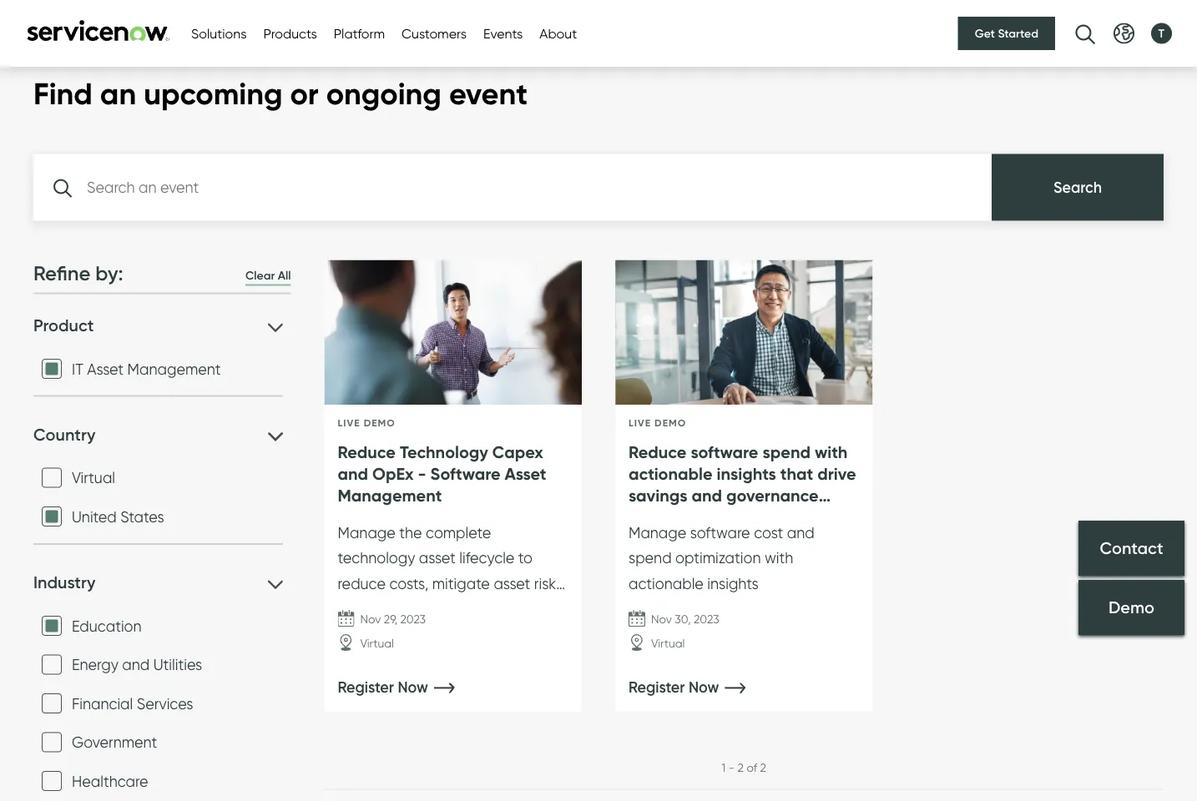 Task type: describe. For each thing, give the bounding box(es) containing it.
it asset management
[[72, 360, 221, 378]]

refine by:
[[33, 261, 123, 286]]

virtual for reduce technology capex and opex - software asset management
[[360, 637, 394, 651]]

government
[[72, 734, 157, 752]]

or
[[290, 76, 319, 113]]

industry
[[33, 572, 96, 593]]

actionable inside reduce software spend with actionable insights that drive savings and governance across your saas & onprem licenses
[[629, 465, 713, 485]]

cost
[[754, 524, 784, 543]]

country
[[33, 424, 96, 445]]

education option
[[42, 616, 62, 636]]

2 2023 from the left
[[694, 613, 720, 627]]

all
[[278, 268, 291, 283]]

clear all button
[[246, 267, 291, 286]]

nov inside manage the complete technology asset lifecycle to reduce costs, mitigate asset risk, and minimize license complexities nov 29, 2023
[[360, 613, 381, 627]]

reduce software spend with actionable insights that drive savings and governance across your saas & onprem licenses
[[629, 443, 857, 551]]

complexities
[[482, 601, 568, 619]]

upcoming
[[144, 76, 283, 113]]

government option
[[42, 733, 62, 753]]

virtual option
[[42, 468, 62, 488]]

the
[[399, 524, 422, 543]]

healthcare option
[[42, 772, 62, 792]]

insights inside 'manage software cost and spend optimization with actionable insights'
[[708, 575, 759, 594]]

financial services
[[72, 695, 193, 713]]

get started
[[975, 26, 1039, 41]]

reduce
[[338, 575, 386, 594]]

saas
[[721, 508, 762, 529]]

2 nov from the left
[[652, 613, 672, 627]]

solutions
[[191, 25, 247, 41]]

30,
[[675, 613, 691, 627]]

0 horizontal spatial virtual
[[72, 469, 115, 487]]

2 2 from the left
[[761, 761, 767, 775]]

onprem
[[781, 508, 843, 529]]

1 2 from the left
[[738, 761, 744, 775]]

product
[[33, 315, 94, 336]]

and inside the reduce technology capex and opex - software asset management
[[338, 465, 368, 485]]

licenses
[[629, 530, 690, 551]]

with inside reduce software spend with actionable insights that drive savings and governance across your saas & onprem licenses
[[815, 443, 848, 464]]

optimization
[[676, 550, 761, 568]]

risk,
[[534, 575, 560, 594]]

spend inside reduce software spend with actionable insights that drive savings and governance across your saas & onprem licenses
[[763, 443, 811, 464]]

1 vertical spatial -
[[729, 761, 735, 775]]

services
[[137, 695, 193, 713]]

capex
[[493, 443, 544, 464]]

1 horizontal spatial asset
[[494, 575, 531, 594]]

license
[[431, 601, 478, 619]]

clear
[[246, 268, 275, 283]]

solutions button
[[191, 23, 247, 43]]

Search an event search field
[[33, 154, 992, 221]]

to
[[519, 550, 533, 568]]

united
[[72, 508, 117, 526]]

ongoing
[[326, 76, 442, 113]]

spend inside 'manage software cost and spend optimization with actionable insights'
[[629, 550, 672, 568]]

reduce technology capex and opex - software asset management
[[338, 443, 547, 507]]

industry button
[[33, 572, 283, 594]]

0 horizontal spatial management
[[127, 360, 221, 378]]

demo for software
[[655, 418, 687, 430]]

costs,
[[390, 575, 429, 594]]

started
[[998, 26, 1039, 41]]

manage the complete technology asset lifecycle to reduce costs, mitigate asset risk, and minimize license complexities nov 29, 2023
[[338, 524, 568, 627]]

manage for manage the complete technology asset lifecycle to reduce costs, mitigate asset risk, and minimize license complexities nov 29, 2023
[[338, 524, 396, 543]]

find
[[33, 76, 93, 113]]

get started link
[[959, 17, 1056, 50]]

nov 30, 2023
[[652, 613, 720, 627]]

reduce for opex
[[338, 443, 396, 464]]

asset inside the reduce technology capex and opex - software asset management
[[505, 465, 547, 485]]

energy
[[72, 656, 118, 674]]

united states
[[72, 508, 164, 526]]

platform
[[334, 25, 385, 41]]

it
[[72, 360, 83, 378]]

reduce for actionable
[[629, 443, 687, 464]]

1 - 2 of 2
[[722, 761, 767, 775]]

product button
[[33, 315, 283, 337]]

across
[[629, 508, 679, 529]]

live demo for reduce technology capex and opex - software asset management
[[338, 418, 396, 430]]

&
[[766, 508, 777, 529]]

with inside 'manage software cost and spend optimization with actionable insights'
[[765, 550, 794, 568]]



Task type: locate. For each thing, give the bounding box(es) containing it.
software up optimization
[[691, 524, 751, 543]]

and inside 'manage software cost and spend optimization with actionable insights'
[[787, 524, 815, 543]]

nov
[[360, 613, 381, 627], [652, 613, 672, 627]]

2 horizontal spatial virtual
[[652, 637, 685, 651]]

management inside the reduce technology capex and opex - software asset management
[[338, 486, 442, 507]]

manage up technology
[[338, 524, 396, 543]]

asset
[[419, 550, 456, 568], [494, 575, 531, 594]]

demo up savings
[[655, 418, 687, 430]]

0 horizontal spatial demo
[[364, 418, 396, 430]]

find an upcoming or ongoing event
[[33, 76, 528, 113]]

actionable inside 'manage software cost and spend optimization with actionable insights'
[[629, 575, 704, 594]]

1 vertical spatial actionable
[[629, 575, 704, 594]]

1 horizontal spatial asset
[[505, 465, 547, 485]]

1 reduce from the left
[[338, 443, 396, 464]]

2023 right '29,'
[[401, 613, 426, 627]]

and down reduce on the bottom
[[338, 601, 365, 619]]

0 horizontal spatial with
[[765, 550, 794, 568]]

and inside reduce software spend with actionable insights that drive savings and governance across your saas & onprem licenses
[[692, 486, 723, 507]]

financial
[[72, 695, 133, 713]]

1 vertical spatial management
[[338, 486, 442, 507]]

1 horizontal spatial virtual
[[360, 637, 394, 651]]

2023 inside manage the complete technology asset lifecycle to reduce costs, mitigate asset risk, and minimize license complexities nov 29, 2023
[[401, 613, 426, 627]]

of
[[747, 761, 758, 775]]

get
[[975, 26, 996, 41]]

0 horizontal spatial -
[[418, 465, 427, 485]]

about
[[540, 25, 577, 41]]

live demo up savings
[[629, 418, 687, 430]]

live
[[338, 418, 361, 430], [629, 418, 652, 430]]

0 vertical spatial with
[[815, 443, 848, 464]]

1 horizontal spatial nov
[[652, 613, 672, 627]]

energy and utilities
[[72, 656, 202, 674]]

0 vertical spatial management
[[127, 360, 221, 378]]

2 manage from the left
[[629, 524, 687, 543]]

products
[[263, 25, 317, 41]]

manage inside manage the complete technology asset lifecycle to reduce costs, mitigate asset risk, and minimize license complexities nov 29, 2023
[[338, 524, 396, 543]]

1 actionable from the top
[[629, 465, 713, 485]]

live demo
[[338, 418, 396, 430], [629, 418, 687, 430]]

customers
[[402, 25, 467, 41]]

1 horizontal spatial with
[[815, 443, 848, 464]]

virtual down '29,'
[[360, 637, 394, 651]]

opex
[[373, 465, 414, 485]]

1 live from the left
[[338, 418, 361, 430]]

by:
[[96, 261, 123, 286]]

0 horizontal spatial live
[[338, 418, 361, 430]]

states
[[121, 508, 164, 526]]

1 horizontal spatial manage
[[629, 524, 687, 543]]

2 right of
[[761, 761, 767, 775]]

demo
[[364, 418, 396, 430], [655, 418, 687, 430]]

asset right it
[[87, 360, 124, 378]]

software for insights
[[691, 443, 759, 464]]

lifecycle
[[460, 550, 515, 568]]

1 horizontal spatial live
[[629, 418, 652, 430]]

that
[[781, 465, 814, 485]]

- right '1'
[[729, 761, 735, 775]]

technology
[[338, 550, 415, 568]]

energy and utilities option
[[42, 655, 62, 675]]

spend down across
[[629, 550, 672, 568]]

demo up opex on the bottom of the page
[[364, 418, 396, 430]]

financial services option
[[42, 694, 62, 714]]

- right opex on the bottom of the page
[[418, 465, 427, 485]]

1 vertical spatial spend
[[629, 550, 672, 568]]

spend
[[763, 443, 811, 464], [629, 550, 672, 568]]

0 vertical spatial asset
[[419, 550, 456, 568]]

0 horizontal spatial reduce
[[338, 443, 396, 464]]

-
[[418, 465, 427, 485], [729, 761, 735, 775]]

0 vertical spatial insights
[[717, 465, 777, 485]]

management down product popup button
[[127, 360, 221, 378]]

management down opex on the bottom of the page
[[338, 486, 442, 507]]

healthcare
[[72, 773, 148, 791]]

1
[[722, 761, 726, 775]]

virtual down 30,
[[652, 637, 685, 651]]

1 vertical spatial with
[[765, 550, 794, 568]]

None button
[[992, 154, 1164, 221]]

events button
[[484, 23, 523, 43]]

refine
[[33, 261, 90, 286]]

reduce up savings
[[629, 443, 687, 464]]

nov left 30,
[[652, 613, 672, 627]]

2 live from the left
[[629, 418, 652, 430]]

insights inside reduce software spend with actionable insights that drive savings and governance across your saas & onprem licenses
[[717, 465, 777, 485]]

live demo up opex on the bottom of the page
[[338, 418, 396, 430]]

software inside reduce software spend with actionable insights that drive savings and governance across your saas & onprem licenses
[[691, 443, 759, 464]]

insights up governance
[[717, 465, 777, 485]]

2
[[738, 761, 744, 775], [761, 761, 767, 775]]

2 reduce from the left
[[629, 443, 687, 464]]

0 vertical spatial spend
[[763, 443, 811, 464]]

asset down capex
[[505, 465, 547, 485]]

and right the "cost"
[[787, 524, 815, 543]]

country button
[[33, 424, 283, 446]]

1 horizontal spatial 2
[[761, 761, 767, 775]]

1 2023 from the left
[[401, 613, 426, 627]]

2 actionable from the top
[[629, 575, 704, 594]]

0 vertical spatial -
[[418, 465, 427, 485]]

1 horizontal spatial -
[[729, 761, 735, 775]]

0 vertical spatial asset
[[87, 360, 124, 378]]

and
[[338, 465, 368, 485], [692, 486, 723, 507], [787, 524, 815, 543], [338, 601, 365, 619], [122, 656, 150, 674]]

0 horizontal spatial 2023
[[401, 613, 426, 627]]

software inside 'manage software cost and spend optimization with actionable insights'
[[691, 524, 751, 543]]

manage for manage software cost and spend optimization with actionable insights
[[629, 524, 687, 543]]

manage
[[338, 524, 396, 543], [629, 524, 687, 543]]

servicenow image
[[25, 20, 171, 41]]

0 horizontal spatial 2
[[738, 761, 744, 775]]

education
[[72, 617, 142, 635]]

1 horizontal spatial live demo
[[629, 418, 687, 430]]

mitigate
[[433, 575, 490, 594]]

asset
[[87, 360, 124, 378], [505, 465, 547, 485]]

1 horizontal spatial reduce
[[629, 443, 687, 464]]

and inside manage the complete technology asset lifecycle to reduce costs, mitigate asset risk, and minimize license complexities nov 29, 2023
[[338, 601, 365, 619]]

2023 right 30,
[[694, 613, 720, 627]]

1 vertical spatial asset
[[505, 465, 547, 485]]

0 horizontal spatial asset
[[419, 550, 456, 568]]

minimize
[[369, 601, 428, 619]]

virtual
[[72, 469, 115, 487], [360, 637, 394, 651], [652, 637, 685, 651]]

clear all
[[246, 268, 291, 283]]

with up drive
[[815, 443, 848, 464]]

1 horizontal spatial spend
[[763, 443, 811, 464]]

united states option
[[42, 507, 62, 527]]

actionable up 30,
[[629, 575, 704, 594]]

management
[[127, 360, 221, 378], [338, 486, 442, 507]]

0 horizontal spatial live demo
[[338, 418, 396, 430]]

and up your
[[692, 486, 723, 507]]

it asset management option
[[42, 359, 62, 379]]

manage down savings
[[629, 524, 687, 543]]

technology
[[400, 443, 489, 464]]

2 demo from the left
[[655, 418, 687, 430]]

live for reduce technology capex and opex - software asset management
[[338, 418, 361, 430]]

complete
[[426, 524, 491, 543]]

drive
[[818, 465, 857, 485]]

and left opex on the bottom of the page
[[338, 465, 368, 485]]

0 horizontal spatial manage
[[338, 524, 396, 543]]

0 horizontal spatial nov
[[360, 613, 381, 627]]

events
[[484, 25, 523, 41]]

utilities
[[153, 656, 202, 674]]

manage inside 'manage software cost and spend optimization with actionable insights'
[[629, 524, 687, 543]]

governance
[[727, 486, 819, 507]]

1 horizontal spatial management
[[338, 486, 442, 507]]

1 vertical spatial insights
[[708, 575, 759, 594]]

platform button
[[334, 23, 385, 43]]

savings
[[629, 486, 688, 507]]

1 live demo from the left
[[338, 418, 396, 430]]

1 demo from the left
[[364, 418, 396, 430]]

2 live demo from the left
[[629, 418, 687, 430]]

actionable up savings
[[629, 465, 713, 485]]

insights down optimization
[[708, 575, 759, 594]]

1 manage from the left
[[338, 524, 396, 543]]

asset down complete
[[419, 550, 456, 568]]

reduce inside reduce software spend with actionable insights that drive savings and governance across your saas & onprem licenses
[[629, 443, 687, 464]]

your
[[683, 508, 717, 529]]

demo for technology
[[364, 418, 396, 430]]

customers button
[[402, 23, 467, 43]]

software
[[691, 443, 759, 464], [691, 524, 751, 543]]

0 vertical spatial software
[[691, 443, 759, 464]]

reduce inside the reduce technology capex and opex - software asset management
[[338, 443, 396, 464]]

1 nov from the left
[[360, 613, 381, 627]]

- inside the reduce technology capex and opex - software asset management
[[418, 465, 427, 485]]

2023
[[401, 613, 426, 627], [694, 613, 720, 627]]

products button
[[263, 23, 317, 43]]

1 vertical spatial software
[[691, 524, 751, 543]]

about button
[[540, 23, 577, 43]]

0 vertical spatial actionable
[[629, 465, 713, 485]]

1 vertical spatial asset
[[494, 575, 531, 594]]

2 left of
[[738, 761, 744, 775]]

live for reduce software spend with actionable insights that drive savings and governance across your saas & onprem licenses
[[629, 418, 652, 430]]

virtual up united
[[72, 469, 115, 487]]

29,
[[384, 613, 398, 627]]

software
[[431, 465, 501, 485]]

live demo for reduce software spend with actionable insights that drive savings and governance across your saas & onprem licenses
[[629, 418, 687, 430]]

nov left '29,'
[[360, 613, 381, 627]]

event
[[449, 76, 528, 113]]

with down the "cost"
[[765, 550, 794, 568]]

software up governance
[[691, 443, 759, 464]]

1 horizontal spatial demo
[[655, 418, 687, 430]]

and up financial services
[[122, 656, 150, 674]]

0 horizontal spatial spend
[[629, 550, 672, 568]]

with
[[815, 443, 848, 464], [765, 550, 794, 568]]

0 horizontal spatial asset
[[87, 360, 124, 378]]

an
[[100, 76, 136, 113]]

manage software cost and spend optimization with actionable insights
[[629, 524, 815, 594]]

reduce up opex on the bottom of the page
[[338, 443, 396, 464]]

spend up that
[[763, 443, 811, 464]]

actionable
[[629, 465, 713, 485], [629, 575, 704, 594]]

1 horizontal spatial 2023
[[694, 613, 720, 627]]

reduce
[[338, 443, 396, 464], [629, 443, 687, 464]]

software for optimization
[[691, 524, 751, 543]]

asset up complexities
[[494, 575, 531, 594]]

insights
[[717, 465, 777, 485], [708, 575, 759, 594]]

virtual for reduce software spend with actionable insights that drive savings and governance across your saas & onprem licenses
[[652, 637, 685, 651]]



Task type: vqa. For each thing, say whether or not it's contained in the screenshot.
Demo
yes



